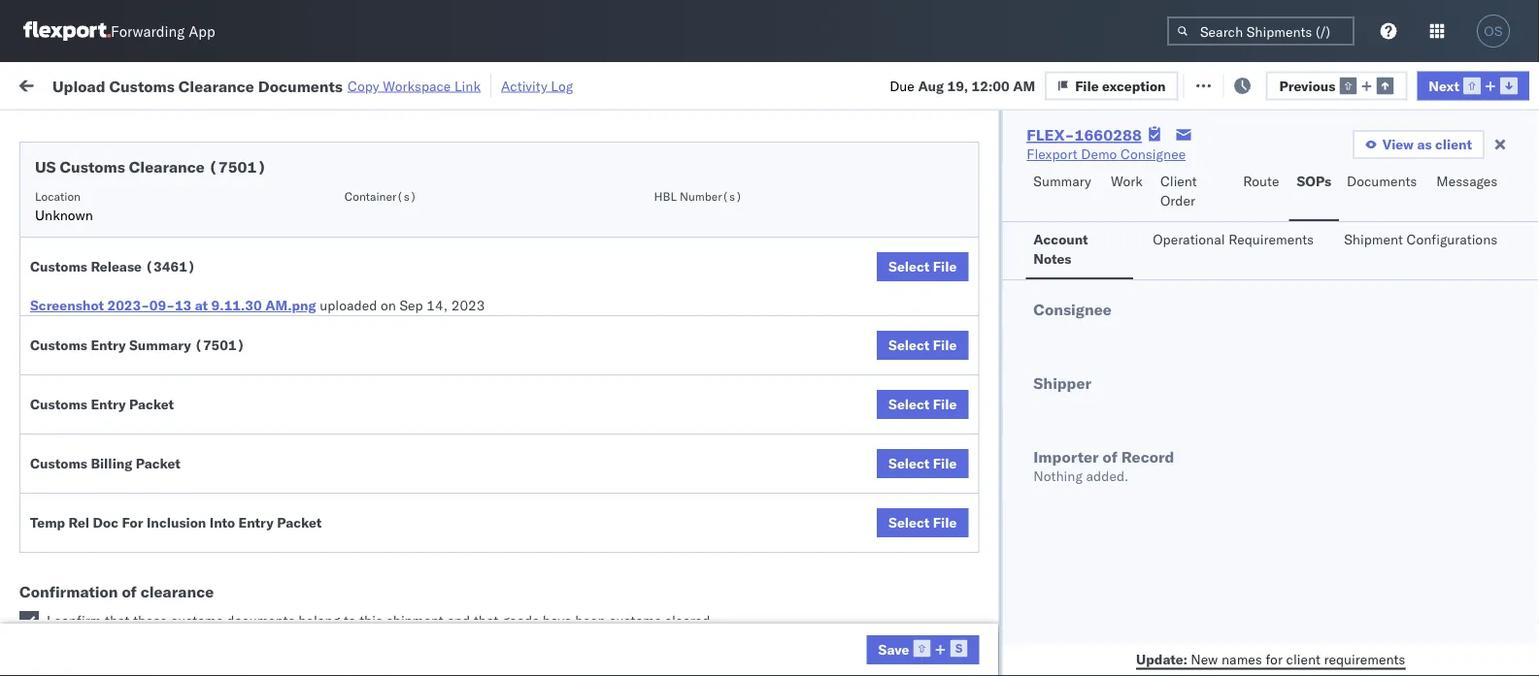 Task type: describe. For each thing, give the bounding box(es) containing it.
4, for 11:59 pm pdt, nov 4, 2022's "schedule delivery appointment" link
[[441, 323, 454, 340]]

13
[[175, 297, 192, 314]]

8 schedule from the top
[[45, 611, 102, 628]]

1 1889466 from the top
[[1114, 451, 1173, 468]]

2 customs from the left
[[609, 613, 661, 630]]

1 horizontal spatial file exception
[[1208, 75, 1299, 92]]

client
[[1160, 173, 1197, 190]]

inclusion
[[147, 515, 206, 532]]

select file for customs release (3461)
[[889, 258, 957, 275]]

5 pdt, from the top
[[379, 366, 409, 383]]

jan
[[412, 622, 433, 639]]

test123456 for second schedule pickup from los angeles, ca link
[[1323, 280, 1404, 297]]

2022 for 11:59 pm pst, dec 13, 2022's "schedule delivery appointment" link
[[465, 494, 499, 511]]

flex- down flex id button
[[1072, 195, 1114, 212]]

upload for upload customs clearance documents
[[45, 398, 89, 415]]

schedule pickup from los angeles, ca for third schedule pickup from los angeles, ca link from the top of the page
[[45, 355, 262, 391]]

2 that from the left
[[474, 613, 499, 630]]

los for fifth schedule pickup from los angeles, ca link from the bottom of the page
[[183, 227, 205, 244]]

1 1846748 from the top
[[1114, 195, 1173, 212]]

documents button
[[1339, 164, 1429, 221]]

ca for third schedule pickup from los angeles, ca link from the top of the page
[[45, 374, 63, 391]]

customs inside upload customs clearance documents
[[92, 398, 147, 415]]

1 flex-1846748 from the top
[[1072, 195, 1173, 212]]

unknown
[[35, 207, 93, 224]]

save
[[878, 641, 909, 658]]

nov right the uploaded
[[413, 280, 438, 297]]

due
[[890, 77, 914, 94]]

cleared
[[665, 613, 710, 630]]

rel
[[69, 515, 89, 532]]

clearance for upload customs clearance documents
[[150, 398, 213, 415]]

0 vertical spatial flexport demo consignee
[[1027, 146, 1186, 163]]

client inside button
[[1435, 136, 1472, 153]]

mbl/mawb numbers button
[[1313, 154, 1536, 174]]

11:59 pm pdt, nov 4, 2022 for second schedule pickup from los angeles, ca link
[[313, 280, 491, 297]]

4 schedule pickup from los angeles, ca link from the top
[[45, 439, 276, 478]]

5 fcl from the top
[[638, 494, 662, 511]]

packet for customs billing packet
[[136, 455, 181, 472]]

19,
[[947, 77, 968, 94]]

and
[[447, 613, 470, 630]]

nov up 14,
[[413, 237, 438, 254]]

sops button
[[1289, 164, 1339, 221]]

configurations
[[1407, 231, 1498, 248]]

los for confirm pickup from los angeles, ca link on the left bottom
[[175, 526, 197, 543]]

205 on track
[[446, 75, 525, 92]]

location unknown
[[35, 189, 93, 224]]

app
[[189, 22, 215, 40]]

11:59 for 11:59 pm pst, dec 13, 2022's "schedule delivery appointment" link
[[313, 494, 351, 511]]

1 schedule delivery appointment button from the top
[[45, 193, 239, 214]]

4, for fifth schedule pickup from los angeles, ca link from the bottom of the page
[[441, 237, 454, 254]]

flex- right notes on the right of page
[[1072, 237, 1114, 254]]

for
[[122, 515, 143, 532]]

test123456 for fifth schedule pickup from los angeles, ca link from the bottom of the page
[[1323, 237, 1404, 254]]

3 ceau7522281, from the top
[[1196, 280, 1296, 297]]

ocean fcl for 11:59 pm pst, dec 13, 2022's "schedule delivery appointment" link
[[594, 494, 662, 511]]

0 horizontal spatial file exception
[[1075, 77, 1166, 94]]

2 resize handle column header from the left
[[493, 151, 517, 677]]

requirements
[[1324, 651, 1405, 668]]

clearance
[[141, 583, 214, 602]]

nov up 11:00 pm pst, nov 8, 2022
[[413, 366, 438, 383]]

operational requirements
[[1153, 231, 1314, 248]]

for
[[1266, 651, 1283, 668]]

ocean fcl for confirm pickup from los angeles, ca link on the left bottom
[[594, 536, 662, 553]]

schedule delivery appointment for 11:59 pm pdt, nov 4, 2022
[[45, 322, 239, 339]]

2 schedule pickup from los angeles, ca link from the top
[[45, 268, 276, 307]]

workitem
[[21, 159, 72, 173]]

importer of record nothing added.
[[1033, 448, 1174, 485]]

container
[[1196, 151, 1248, 166]]

3 resize handle column header from the left
[[561, 151, 585, 677]]

angeles, inside 'confirm pickup from los angeles, ca'
[[200, 526, 254, 543]]

release
[[91, 258, 142, 275]]

select for customs release (3461)
[[889, 258, 930, 275]]

nov down 14,
[[413, 323, 438, 340]]

confirmation
[[19, 583, 118, 602]]

file for customs billing packet
[[933, 455, 957, 472]]

file for customs entry packet
[[933, 396, 957, 413]]

3 hlxu6269489, from the top
[[1300, 280, 1399, 297]]

8 resize handle column header from the left
[[1290, 151, 1313, 677]]

pickup for 4th schedule pickup from los angeles, ca link from the top of the page
[[106, 440, 148, 457]]

select for temp rel doc for inclusion into entry packet
[[889, 515, 930, 532]]

update: new names for client requirements
[[1136, 651, 1405, 668]]

location
[[35, 189, 81, 203]]

documents for upload customs clearance documents copy workspace link
[[258, 76, 343, 95]]

1 fcl from the top
[[638, 195, 662, 212]]

activity log
[[501, 77, 573, 94]]

temp rel doc for inclusion into entry packet
[[30, 515, 322, 532]]

flex-1660288
[[1027, 125, 1142, 145]]

shipment configurations button
[[1336, 222, 1508, 280]]

6 fcl from the top
[[638, 536, 662, 553]]

pst, for 12,
[[379, 622, 408, 639]]

ca for second schedule pickup from los angeles, ca link
[[45, 289, 63, 306]]

belong
[[298, 613, 340, 630]]

summary inside button
[[1033, 173, 1091, 190]]

11:59 for fifth schedule pickup from los angeles, ca link from the bottom of the page
[[313, 237, 351, 254]]

delivery for "schedule delivery appointment" button associated with 11:59 pm pst, dec 13, 2022
[[106, 493, 156, 510]]

4:00 pm pst, dec 23, 2022
[[313, 536, 490, 553]]

5 1846748 from the top
[[1114, 366, 1173, 383]]

view as client button
[[1352, 130, 1485, 159]]

select for customs billing packet
[[889, 455, 930, 472]]

11:59 pm pst, dec 13, 2022
[[313, 494, 499, 511]]

bookings
[[847, 622, 904, 639]]

1 hlxu8034992 from the top
[[1402, 194, 1498, 211]]

activity log button
[[501, 74, 573, 98]]

confirm
[[54, 613, 101, 630]]

4 pdt, from the top
[[379, 323, 409, 340]]

205
[[446, 75, 471, 92]]

nov left 8,
[[412, 408, 437, 425]]

consignee down notes on the right of page
[[1033, 300, 1112, 319]]

this
[[359, 613, 383, 630]]

23,
[[432, 536, 453, 553]]

file for temp rel doc for inclusion into entry packet
[[933, 515, 957, 532]]

delivery for "schedule delivery appointment" button associated with 11:59 pm pdt, nov 4, 2022
[[106, 322, 156, 339]]

1 hlxu6269489, from the top
[[1300, 194, 1399, 211]]

1 schedule delivery appointment link from the top
[[45, 193, 239, 212]]

flex- up "flex"
[[1027, 125, 1074, 145]]

7 resize handle column header from the left
[[1163, 151, 1187, 677]]

account notes
[[1033, 231, 1088, 268]]

id
[[1066, 159, 1078, 173]]

batch
[[1431, 75, 1469, 92]]

4:00
[[313, 536, 342, 553]]

shipment configurations
[[1344, 231, 1498, 248]]

8,
[[440, 408, 453, 425]]

3 schedule pickup from los angeles, ca button from the top
[[45, 354, 276, 395]]

2 vertical spatial entry
[[238, 515, 274, 532]]

0 vertical spatial at
[[385, 75, 397, 92]]

select for customs entry summary (7501)
[[889, 337, 930, 354]]

mbl/mawb
[[1323, 159, 1390, 173]]

1 4, from the top
[[441, 195, 454, 212]]

1 pdt, from the top
[[379, 195, 409, 212]]

screenshot 2023-09-13 at 9.11.30 am.png link
[[30, 296, 316, 316]]

9.11.30
[[211, 297, 262, 314]]

os
[[1484, 24, 1503, 38]]

consignee up "client"
[[1121, 146, 1186, 163]]

select file button for temp rel doc for inclusion into entry packet
[[877, 509, 968, 538]]

from inside 'confirm pickup from los angeles, ca'
[[143, 526, 172, 543]]

confirm for confirm pickup from los angeles, ca
[[45, 526, 94, 543]]

(0)
[[315, 75, 340, 92]]

customs left 'billing'
[[30, 455, 87, 472]]

client order
[[1160, 173, 1197, 209]]

2 hlxu6269489, from the top
[[1300, 237, 1399, 254]]

next button
[[1417, 71, 1529, 100]]

forwarding
[[111, 22, 185, 40]]

4 fcl from the top
[[638, 408, 662, 425]]

am.png
[[265, 297, 316, 314]]

09-
[[149, 297, 175, 314]]

container(s)
[[344, 189, 417, 203]]

select file for customs billing packet
[[889, 455, 957, 472]]

1 appointment from the top
[[159, 194, 239, 211]]

2 ceau7522281, from the top
[[1196, 237, 1296, 254]]

4 1846748 from the top
[[1114, 323, 1173, 340]]

2 pdt, from the top
[[379, 237, 409, 254]]

2 flex-1889466 from the top
[[1072, 494, 1173, 511]]

schedule pickup from los angeles, ca for 4th schedule pickup from los angeles, ca link from the top of the page
[[45, 440, 262, 477]]

select file button for customs entry summary (7501)
[[877, 331, 968, 360]]

flex
[[1041, 159, 1063, 173]]

ocean fcl for fifth schedule pickup from los angeles, ca link from the bottom of the page
[[594, 237, 662, 254]]

14,
[[427, 297, 448, 314]]

ocean fcl for upload customs clearance documents link at left bottom
[[594, 408, 662, 425]]

action
[[1472, 75, 1515, 92]]

los for second schedule pickup from los angeles, ca link
[[183, 269, 205, 286]]

pickup for third schedule pickup from los angeles, ca link from the top of the page
[[106, 355, 148, 372]]

confirm delivery
[[45, 578, 148, 595]]

entry for summary
[[91, 337, 126, 354]]

i confirm that these customs documents belong to this shipment and that goods have been customs cleared
[[47, 613, 710, 630]]

1 vertical spatial demo
[[775, 622, 811, 639]]

11:00 pm pst, nov 8, 2022
[[313, 408, 490, 425]]

pickup for 1st schedule pickup from los angeles, ca link from the bottom
[[106, 611, 148, 628]]

flexport demo consignee link
[[1027, 145, 1186, 164]]

0 horizontal spatial flexport demo consignee
[[720, 622, 880, 639]]

by:
[[70, 119, 89, 136]]

us
[[35, 157, 56, 177]]

confirm pickup from los angeles, ca button
[[45, 525, 276, 566]]

billing
[[91, 455, 132, 472]]

3 schedule from the top
[[45, 269, 102, 286]]

pst, for 23,
[[370, 536, 400, 553]]

my work
[[19, 70, 106, 97]]

schedule pickup from los angeles, ca for second schedule pickup from los angeles, ca link
[[45, 269, 262, 306]]

7 schedule from the top
[[45, 493, 102, 510]]

11:59 for 11:59 pm pdt, nov 4, 2022's "schedule delivery appointment" link
[[313, 323, 351, 340]]

screenshot 2023-09-13 at 9.11.30 am.png uploaded on sep 14, 2023
[[30, 297, 485, 314]]

goods
[[502, 613, 539, 630]]

2 1889466 from the top
[[1114, 494, 1173, 511]]

6 schedule from the top
[[45, 440, 102, 457]]

nov down snoozed
[[413, 195, 438, 212]]

select file button for customs entry packet
[[877, 390, 968, 419]]

have
[[543, 613, 572, 630]]

4, for third schedule pickup from los angeles, ca link from the top of the page
[[441, 366, 454, 383]]

flex- left record
[[1072, 451, 1114, 468]]

schedule delivery appointment button for 11:59 pm pdt, nov 4, 2022
[[45, 321, 239, 342]]

schedule pickup from los angeles, ca for 1st schedule pickup from los angeles, ca link from the bottom
[[45, 611, 262, 648]]

2023-
[[107, 297, 149, 314]]

(7501) for customs entry summary (7501)
[[194, 337, 245, 354]]

previous button
[[1266, 71, 1407, 100]]

1 customs from the left
[[171, 613, 223, 630]]

12:00
[[972, 77, 1010, 94]]

flex-1660288 link
[[1027, 125, 1142, 145]]

messages button
[[1429, 164, 1508, 221]]

4 flex-1846748 from the top
[[1072, 323, 1173, 340]]

customs up customs billing packet
[[30, 396, 87, 413]]

to
[[344, 613, 356, 630]]

select file button for customs billing packet
[[877, 450, 968, 479]]

flexport inside flexport demo consignee link
[[1027, 146, 1077, 163]]

2022 for upload customs clearance documents link at left bottom
[[456, 408, 490, 425]]

11:59 for 1st schedule pickup from los angeles, ca link from the bottom
[[313, 622, 351, 639]]



Task type: vqa. For each thing, say whether or not it's contained in the screenshot.
the bottom in
no



Task type: locate. For each thing, give the bounding box(es) containing it.
2 select file from the top
[[889, 337, 957, 354]]

7 ocean fcl from the top
[[594, 622, 662, 639]]

numbers down container
[[1196, 167, 1244, 181]]

1 vertical spatial hlxu8034992
[[1402, 237, 1498, 254]]

2 11:59 pm pdt, nov 4, 2022 from the top
[[313, 237, 491, 254]]

0 horizontal spatial documents
[[45, 417, 115, 434]]

2 select from the top
[[889, 337, 930, 354]]

4,
[[441, 195, 454, 212], [441, 237, 454, 254], [441, 280, 454, 297], [441, 323, 454, 340], [441, 366, 454, 383]]

pickup inside 'confirm pickup from los angeles, ca'
[[98, 526, 140, 543]]

bosch
[[720, 195, 759, 212], [720, 237, 759, 254], [847, 237, 885, 254], [847, 280, 885, 297], [847, 323, 885, 340], [720, 366, 759, 383], [847, 366, 885, 383], [720, 408, 759, 425], [847, 408, 885, 425], [847, 451, 885, 468], [720, 494, 759, 511], [847, 494, 885, 511], [720, 536, 759, 553], [847, 536, 885, 553]]

2 vertical spatial clearance
[[150, 398, 213, 415]]

flex- down added.
[[1072, 494, 1114, 511]]

0 vertical spatial hlxu8034992
[[1402, 194, 1498, 211]]

ocean
[[594, 195, 634, 212], [762, 195, 802, 212], [594, 237, 634, 254], [762, 237, 802, 254], [889, 237, 928, 254], [889, 280, 928, 297], [889, 323, 928, 340], [594, 366, 634, 383], [762, 366, 802, 383], [889, 366, 928, 383], [594, 408, 634, 425], [762, 408, 802, 425], [889, 408, 928, 425], [889, 451, 928, 468], [594, 494, 634, 511], [762, 494, 802, 511], [889, 494, 928, 511], [594, 536, 634, 553], [762, 536, 802, 553], [889, 536, 928, 553], [594, 622, 634, 639]]

pst, up 4:00 pm pst, dec 23, 2022
[[379, 494, 408, 511]]

0 vertical spatial ceau7522281, hlxu6269489, hlxu8034992
[[1196, 194, 1498, 211]]

schedule down confirmation
[[45, 611, 102, 628]]

of up added.
[[1103, 448, 1118, 467]]

0 vertical spatial entry
[[91, 337, 126, 354]]

Search Work text field
[[887, 69, 1098, 99]]

4, up 8,
[[441, 366, 454, 383]]

hlxu8034992 for fifth schedule pickup from los angeles, ca button from the bottom
[[1402, 237, 1498, 254]]

1 vertical spatial schedule delivery appointment button
[[45, 321, 239, 342]]

mbl/mawb numbers
[[1323, 159, 1441, 173]]

flex-1846748 up record
[[1072, 366, 1173, 383]]

5 schedule from the top
[[45, 355, 102, 372]]

schedule down customs entry packet
[[45, 440, 102, 457]]

fcl
[[638, 195, 662, 212], [638, 237, 662, 254], [638, 366, 662, 383], [638, 408, 662, 425], [638, 494, 662, 511], [638, 536, 662, 553], [638, 622, 662, 639]]

2 vertical spatial appointment
[[159, 493, 239, 510]]

upload
[[52, 76, 105, 95], [45, 398, 89, 415]]

1 horizontal spatial customs
[[609, 613, 661, 630]]

hlxu8034992 down messages
[[1402, 194, 1498, 211]]

0 vertical spatial (7501)
[[209, 157, 266, 177]]

1 select file from the top
[[889, 258, 957, 275]]

clearance for us customs clearance (7501)
[[129, 157, 205, 177]]

2023 right "12,"
[[461, 622, 495, 639]]

customs up 'billing'
[[92, 398, 147, 415]]

0 horizontal spatial that
[[105, 613, 130, 630]]

numbers down as
[[1393, 159, 1441, 173]]

schedule delivery appointment button up for at the left bottom of page
[[45, 492, 239, 513]]

1 vertical spatial work
[[1111, 173, 1143, 190]]

sops
[[1297, 173, 1331, 190]]

delivery for confirm delivery button
[[98, 578, 148, 595]]

3 11:59 pm pdt, nov 4, 2022 from the top
[[313, 280, 491, 297]]

packet right 'billing'
[[136, 455, 181, 472]]

clearance
[[178, 76, 254, 95], [129, 157, 205, 177], [150, 398, 213, 415]]

4 select file from the top
[[889, 455, 957, 472]]

upload customs clearance documents button
[[45, 397, 276, 437]]

4 schedule pickup from los angeles, ca from the top
[[45, 440, 262, 477]]

consignee right bookings
[[936, 622, 1002, 639]]

11:59 pm pdt, nov 4, 2022
[[313, 195, 491, 212], [313, 237, 491, 254], [313, 280, 491, 297], [313, 323, 491, 340], [313, 366, 491, 383]]

select for customs entry packet
[[889, 396, 930, 413]]

appointment
[[159, 194, 239, 211], [159, 322, 239, 339], [159, 493, 239, 510]]

dec for 23,
[[403, 536, 429, 553]]

packet for customs entry packet
[[129, 396, 174, 413]]

appointment down us customs clearance (7501)
[[159, 194, 239, 211]]

flexport. image
[[23, 21, 111, 41]]

0 horizontal spatial numbers
[[1196, 167, 1244, 181]]

hlxu8034992 down configurations
[[1402, 280, 1498, 297]]

1 vertical spatial ceau7522281,
[[1196, 237, 1296, 254]]

entry for packet
[[91, 396, 126, 413]]

2022
[[457, 195, 491, 212], [457, 237, 491, 254], [457, 280, 491, 297], [457, 323, 491, 340], [457, 366, 491, 383], [456, 408, 490, 425], [465, 494, 499, 511], [456, 536, 490, 553]]

3 schedule pickup from los angeles, ca link from the top
[[45, 354, 276, 393]]

2 schedule delivery appointment from the top
[[45, 322, 239, 339]]

clearance down app
[[178, 76, 254, 95]]

pickup down customs entry summary (7501)
[[106, 355, 148, 372]]

2 flex-1846748 from the top
[[1072, 237, 1173, 254]]

1 horizontal spatial exception
[[1235, 75, 1299, 92]]

1 schedule delivery appointment from the top
[[45, 194, 239, 211]]

1 vertical spatial hlxu6269489,
[[1300, 237, 1399, 254]]

7 11:59 from the top
[[313, 622, 351, 639]]

2 ocean fcl from the top
[[594, 237, 662, 254]]

4 ca from the top
[[45, 460, 63, 477]]

1 vertical spatial at
[[195, 297, 208, 314]]

documents down view
[[1347, 173, 1417, 190]]

flex-1846748 down account notes button
[[1072, 280, 1173, 297]]

pst, for 8,
[[379, 408, 408, 425]]

1 vertical spatial appointment
[[159, 322, 239, 339]]

demo down 1660288
[[1081, 146, 1117, 163]]

1 vertical spatial packet
[[136, 455, 181, 472]]

schedule delivery appointment link up for at the left bottom of page
[[45, 492, 239, 511]]

customs down forwarding
[[109, 76, 175, 95]]

requirements
[[1229, 231, 1314, 248]]

2 vertical spatial schedule delivery appointment button
[[45, 492, 239, 513]]

1 vertical spatial flex-1889466
[[1072, 494, 1173, 511]]

of for importer
[[1103, 448, 1118, 467]]

flex- up importer
[[1072, 366, 1114, 383]]

ceau7522281, hlxu6269489, hlxu8034992 for second schedule pickup from los angeles, ca link
[[1196, 280, 1498, 297]]

Search Shipments (/) text field
[[1167, 17, 1355, 46]]

1 schedule pickup from los angeles, ca link from the top
[[45, 226, 276, 265]]

2023 right 14,
[[451, 297, 485, 314]]

0 vertical spatial summary
[[1033, 173, 1091, 190]]

1 vertical spatial ceau7522281, hlxu6269489, hlxu8034992
[[1196, 237, 1498, 254]]

dec left 23,
[[403, 536, 429, 553]]

3 1846748 from the top
[[1114, 280, 1173, 297]]

save button
[[867, 636, 979, 665]]

1 horizontal spatial summary
[[1033, 173, 1091, 190]]

shipment
[[1344, 231, 1403, 248]]

customs right been
[[609, 613, 661, 630]]

flex-1889466 button
[[1041, 446, 1177, 473], [1041, 446, 1177, 473], [1041, 489, 1177, 516], [1041, 489, 1177, 516]]

select file button for customs release (3461)
[[877, 252, 968, 282]]

0 vertical spatial packet
[[129, 396, 174, 413]]

los for 4th schedule pickup from los angeles, ca link from the top of the page
[[183, 440, 205, 457]]

pst, for 13,
[[379, 494, 408, 511]]

these
[[133, 613, 167, 630]]

3 schedule delivery appointment link from the top
[[45, 492, 239, 511]]

ceau7522281, hlxu6269489, hlxu8034992 down mbl/mawb
[[1196, 194, 1498, 211]]

risk
[[401, 75, 424, 92]]

exception down search shipments (/) text field
[[1235, 75, 1299, 92]]

11:59 for third schedule pickup from los angeles, ca link from the top of the page
[[313, 366, 351, 383]]

flexport demo consignee down 1660288
[[1027, 146, 1186, 163]]

delivery down us customs clearance (7501)
[[106, 194, 156, 211]]

work down flexport demo consignee link
[[1111, 173, 1143, 190]]

hlxu6269489, down documents button
[[1300, 237, 1399, 254]]

packet down customs entry summary (7501)
[[129, 396, 174, 413]]

3 appointment from the top
[[159, 493, 239, 510]]

resize handle column header
[[278, 151, 301, 677], [493, 151, 517, 677], [561, 151, 585, 677], [687, 151, 711, 677], [814, 151, 837, 677], [1008, 151, 1031, 677], [1163, 151, 1187, 677], [1290, 151, 1313, 677], [1504, 151, 1527, 677]]

next
[[1429, 77, 1459, 94]]

pst, left 8,
[[379, 408, 408, 425]]

previous
[[1279, 77, 1335, 94]]

0 horizontal spatial customs
[[171, 613, 223, 630]]

3 flex-1846748 from the top
[[1072, 280, 1173, 297]]

0 horizontal spatial exception
[[1102, 77, 1166, 94]]

1 vertical spatial documents
[[1347, 173, 1417, 190]]

5 schedule pickup from los angeles, ca button from the top
[[45, 610, 276, 651]]

schedule down workitem
[[45, 194, 102, 211]]

0 vertical spatial clearance
[[178, 76, 254, 95]]

1 vertical spatial client
[[1286, 651, 1320, 668]]

container numbers
[[1196, 151, 1248, 181]]

work right import
[[211, 75, 245, 92]]

due aug 19, 12:00 am
[[890, 77, 1035, 94]]

forwarding app
[[111, 22, 215, 40]]

5 ca from the top
[[45, 545, 63, 562]]

1 resize handle column header from the left
[[278, 151, 301, 677]]

select file for customs entry packet
[[889, 396, 957, 413]]

1 schedule from the top
[[45, 194, 102, 211]]

entry down 2023- at the left top
[[91, 337, 126, 354]]

documents for upload customs clearance documents
[[45, 417, 115, 434]]

9 resize handle column header from the left
[[1504, 151, 1527, 677]]

1 ca from the top
[[45, 246, 63, 263]]

flex- down account notes button
[[1072, 280, 1114, 297]]

1 vertical spatial of
[[122, 583, 137, 602]]

2 4, from the top
[[441, 237, 454, 254]]

4, for second schedule pickup from los angeles, ca link
[[441, 280, 454, 297]]

pickup
[[106, 227, 148, 244], [106, 269, 148, 286], [106, 355, 148, 372], [106, 440, 148, 457], [98, 526, 140, 543], [106, 611, 148, 628]]

ceau7522281, hlxu6269489, hlxu8034992 down shipment
[[1196, 280, 1498, 297]]

demo left bookings
[[775, 622, 811, 639]]

los left into
[[175, 526, 197, 543]]

2 select file button from the top
[[877, 331, 968, 360]]

flexport demo consignee up "save" on the bottom right of the page
[[720, 622, 880, 639]]

messages
[[1436, 173, 1498, 190]]

(7501) down 9.11.30
[[194, 337, 245, 354]]

file for customs release (3461)
[[933, 258, 957, 275]]

1 vertical spatial summary
[[129, 337, 191, 354]]

3 fcl from the top
[[638, 366, 662, 383]]

1 horizontal spatial that
[[474, 613, 499, 630]]

759
[[356, 75, 382, 92]]

of inside importer of record nothing added.
[[1103, 448, 1118, 467]]

flex-1846748 down flex id button
[[1072, 195, 1173, 212]]

client right for
[[1286, 651, 1320, 668]]

2 horizontal spatial documents
[[1347, 173, 1417, 190]]

3 select file from the top
[[889, 396, 957, 413]]

schedule pickup from los angeles, ca
[[45, 227, 262, 263], [45, 269, 262, 306], [45, 355, 262, 391], [45, 440, 262, 477], [45, 611, 262, 648]]

5 schedule pickup from los angeles, ca from the top
[[45, 611, 262, 648]]

appointment for 11:59 pm pst, dec 13, 2022
[[159, 493, 239, 510]]

1 ceau7522281, hlxu6269489, hlxu8034992 from the top
[[1196, 194, 1498, 211]]

clearance down customs entry summary (7501)
[[150, 398, 213, 415]]

documents
[[227, 613, 295, 630]]

0 vertical spatial schedule delivery appointment link
[[45, 193, 239, 212]]

clearance for upload customs clearance documents copy workspace link
[[178, 76, 254, 95]]

file exception
[[1208, 75, 1299, 92], [1075, 77, 1166, 94]]

clearance down import
[[129, 157, 205, 177]]

1 horizontal spatial documents
[[258, 76, 343, 95]]

los for third schedule pickup from los angeles, ca link from the top of the page
[[183, 355, 205, 372]]

customs billing packet
[[30, 455, 181, 472]]

1 horizontal spatial work
[[1111, 173, 1143, 190]]

0 horizontal spatial at
[[195, 297, 208, 314]]

4, down 14,
[[441, 323, 454, 340]]

6 resize handle column header from the left
[[1008, 151, 1031, 677]]

of for confirmation
[[122, 583, 137, 602]]

3 ocean fcl from the top
[[594, 366, 662, 383]]

as
[[1417, 136, 1432, 153]]

los inside 'confirm pickup from los angeles, ca'
[[175, 526, 197, 543]]

customs down clearance
[[171, 613, 223, 630]]

759 at risk
[[356, 75, 424, 92]]

dec for 13,
[[412, 494, 437, 511]]

1889466 down added.
[[1114, 494, 1173, 511]]

1 11:59 from the top
[[313, 195, 351, 212]]

flex-1846748 for fifth schedule pickup from los angeles, ca link from the bottom of the page
[[1072, 237, 1173, 254]]

appointment down 13
[[159, 322, 239, 339]]

2 vertical spatial hlxu6269489,
[[1300, 280, 1399, 297]]

confirm pickup from los angeles, ca
[[45, 526, 254, 562]]

2 vertical spatial hlxu8034992
[[1402, 280, 1498, 297]]

4 ocean fcl from the top
[[594, 408, 662, 425]]

3 ca from the top
[[45, 374, 63, 391]]

update:
[[1136, 651, 1187, 668]]

select file button
[[877, 252, 968, 282], [877, 331, 968, 360], [877, 390, 968, 419], [877, 450, 968, 479], [877, 509, 968, 538]]

batch action button
[[1401, 69, 1528, 99]]

pickup down confirmation of clearance on the bottom of page
[[106, 611, 148, 628]]

dec left 13,
[[412, 494, 437, 511]]

None checkbox
[[19, 612, 39, 631]]

4 schedule from the top
[[45, 322, 102, 339]]

1 11:59 pm pdt, nov 4, 2022 from the top
[[313, 195, 491, 212]]

4, right sep in the top of the page
[[441, 280, 454, 297]]

ceau7522281, down "operational requirements" on the top of the page
[[1196, 280, 1296, 297]]

0 vertical spatial work
[[211, 75, 245, 92]]

exception
[[1235, 75, 1299, 92], [1102, 77, 1166, 94]]

message
[[260, 75, 315, 92]]

6 ca from the top
[[45, 631, 63, 648]]

2 schedule delivery appointment link from the top
[[45, 321, 239, 340]]

numbers for mbl/mawb numbers
[[1393, 159, 1441, 173]]

1 select from the top
[[889, 258, 930, 275]]

los down 13
[[183, 355, 205, 372]]

delivery
[[106, 194, 156, 211], [106, 322, 156, 339], [106, 493, 156, 510], [98, 578, 148, 595]]

2 fcl from the top
[[638, 237, 662, 254]]

hlxu8034992 down 'messages' button
[[1402, 237, 1498, 254]]

0 vertical spatial client
[[1435, 136, 1472, 153]]

schedule delivery appointment link
[[45, 193, 239, 212], [45, 321, 239, 340], [45, 492, 239, 511]]

11:59 pm pst, jan 12, 2023
[[313, 622, 495, 639]]

1 schedule pickup from los angeles, ca button from the top
[[45, 226, 276, 267]]

4 schedule pickup from los angeles, ca button from the top
[[45, 439, 276, 480]]

1 flex-1889466 from the top
[[1072, 451, 1173, 468]]

schedule delivery appointment button for 11:59 pm pst, dec 13, 2022
[[45, 492, 239, 513]]

0 vertical spatial appointment
[[159, 194, 239, 211]]

at left risk
[[385, 75, 397, 92]]

my
[[19, 70, 50, 97]]

4 resize handle column header from the left
[[687, 151, 711, 677]]

2022 for third schedule pickup from los angeles, ca link from the top of the page
[[457, 366, 491, 383]]

schedule delivery appointment link for 11:59 pm pst, dec 13, 2022
[[45, 492, 239, 511]]

message (0)
[[260, 75, 340, 92]]

schedule delivery appointment link down us customs clearance (7501)
[[45, 193, 239, 212]]

record
[[1121, 448, 1174, 467]]

2 schedule from the top
[[45, 227, 102, 244]]

1 vertical spatial schedule delivery appointment
[[45, 322, 239, 339]]

schedule up rel
[[45, 493, 102, 510]]

flex-1846748 down "work" button
[[1072, 237, 1173, 254]]

0 vertical spatial dec
[[412, 494, 437, 511]]

documents inside upload customs clearance documents
[[45, 417, 115, 434]]

am
[[1013, 77, 1035, 94]]

2 appointment from the top
[[159, 322, 239, 339]]

0 horizontal spatial flexport
[[720, 622, 771, 639]]

7 fcl from the top
[[638, 622, 662, 639]]

3 11:59 from the top
[[313, 280, 351, 297]]

2 vertical spatial packet
[[277, 515, 322, 532]]

us customs clearance (7501)
[[35, 157, 266, 177]]

1 vertical spatial (7501)
[[194, 337, 245, 354]]

hlxu6269489, down shipment
[[1300, 280, 1399, 297]]

ca up customs entry packet
[[45, 374, 63, 391]]

ca for 1st schedule pickup from los angeles, ca link from the bottom
[[45, 631, 63, 648]]

pickup for fifth schedule pickup from los angeles, ca link from the bottom of the page
[[106, 227, 148, 244]]

ceau7522281, hlxu6269489, hlxu8034992 for fifth schedule pickup from los angeles, ca link from the bottom of the page
[[1196, 237, 1498, 254]]

flexport right cleared
[[720, 622, 771, 639]]

schedule delivery appointment button down 2023- at the left top
[[45, 321, 239, 342]]

0 vertical spatial flexport
[[1027, 146, 1077, 163]]

1 vertical spatial flexport demo consignee
[[720, 622, 880, 639]]

(7501) for us customs clearance (7501)
[[209, 157, 266, 177]]

pdt, up 11:00 pm pst, nov 8, 2022
[[379, 366, 409, 383]]

numbers inside container numbers
[[1196, 167, 1244, 181]]

0 vertical spatial upload
[[52, 76, 105, 95]]

1 confirm from the top
[[45, 526, 94, 543]]

5 select file button from the top
[[877, 509, 968, 538]]

confirm inside 'confirm pickup from los angeles, ca'
[[45, 526, 94, 543]]

1 vertical spatial flexport
[[720, 622, 771, 639]]

ca inside 'confirm pickup from los angeles, ca'
[[45, 545, 63, 562]]

1 vertical spatial confirm
[[45, 578, 94, 595]]

delivery up these
[[98, 578, 148, 595]]

0 vertical spatial hlxu6269489,
[[1300, 194, 1399, 211]]

client right as
[[1435, 136, 1472, 153]]

0 vertical spatial 2023
[[451, 297, 485, 314]]

ceau7522281, down route
[[1196, 194, 1296, 211]]

0 horizontal spatial work
[[211, 75, 245, 92]]

1 horizontal spatial at
[[385, 75, 397, 92]]

clearance inside upload customs clearance documents
[[150, 398, 213, 415]]

0 vertical spatial flex-1889466
[[1072, 451, 1173, 468]]

select file for temp rel doc for inclusion into entry packet
[[889, 515, 957, 532]]

customs down 'screenshot'
[[30, 337, 87, 354]]

2 vertical spatial documents
[[45, 417, 115, 434]]

ceau7522281, hlxu6269489, hlxu8034992
[[1196, 194, 1498, 211], [1196, 237, 1498, 254], [1196, 280, 1498, 297]]

pickup for confirm pickup from los angeles, ca link on the left bottom
[[98, 526, 140, 543]]

1 ocean fcl from the top
[[594, 195, 662, 212]]

test123456
[[1323, 237, 1404, 254], [1323, 280, 1404, 297]]

0 vertical spatial ceau7522281,
[[1196, 194, 1296, 211]]

0 horizontal spatial on
[[381, 297, 396, 314]]

0 horizontal spatial of
[[122, 583, 137, 602]]

actions
[[1481, 159, 1521, 173]]

3 pdt, from the top
[[379, 280, 409, 297]]

2 vertical spatial schedule delivery appointment link
[[45, 492, 239, 511]]

pdt, down container(s)
[[379, 237, 409, 254]]

5 11:59 pm pdt, nov 4, 2022 from the top
[[313, 366, 491, 383]]

file for customs entry summary (7501)
[[933, 337, 957, 354]]

0 vertical spatial demo
[[1081, 146, 1117, 163]]

schedule delivery appointment link down 2023- at the left top
[[45, 321, 239, 340]]

numbers for container numbers
[[1196, 167, 1244, 181]]

0 vertical spatial confirm
[[45, 526, 94, 543]]

3 4, from the top
[[441, 280, 454, 297]]

schedule delivery appointment down 2023- at the left top
[[45, 322, 239, 339]]

los down upload customs clearance documents button
[[183, 440, 205, 457]]

new
[[1191, 651, 1218, 668]]

flex-1846748 for second schedule pickup from los angeles, ca link
[[1072, 280, 1173, 297]]

into
[[209, 515, 235, 532]]

import
[[163, 75, 207, 92]]

1 ceau7522281, from the top
[[1196, 194, 1296, 211]]

that down confirmation of clearance on the bottom of page
[[105, 613, 130, 630]]

5 flex-1846748 from the top
[[1072, 366, 1173, 383]]

1 vertical spatial 2023
[[461, 622, 495, 639]]

workitem button
[[12, 154, 282, 174]]

1 vertical spatial on
[[381, 297, 396, 314]]

2 vertical spatial ceau7522281, hlxu6269489, hlxu8034992
[[1196, 280, 1498, 297]]

0 horizontal spatial demo
[[775, 622, 811, 639]]

upload customs clearance documents
[[45, 398, 213, 434]]

flexport down the flex-1660288 "link"
[[1027, 146, 1077, 163]]

4 11:59 from the top
[[313, 323, 351, 340]]

flex- up shipper
[[1072, 323, 1114, 340]]

1 vertical spatial clearance
[[129, 157, 205, 177]]

upload inside upload customs clearance documents
[[45, 398, 89, 415]]

1 that from the left
[[105, 613, 130, 630]]

0 vertical spatial on
[[475, 75, 490, 92]]

1 vertical spatial 1889466
[[1114, 494, 1173, 511]]

pst, left jan
[[379, 622, 408, 639]]

2 test123456 from the top
[[1323, 280, 1404, 297]]

2 1846748 from the top
[[1114, 237, 1173, 254]]

select
[[889, 258, 930, 275], [889, 337, 930, 354], [889, 396, 930, 413], [889, 455, 930, 472], [889, 515, 930, 532]]

nothing
[[1033, 468, 1083, 485]]

schedule pickup from los angeles, ca for fifth schedule pickup from los angeles, ca link from the bottom of the page
[[45, 227, 262, 263]]

0 vertical spatial documents
[[258, 76, 343, 95]]

5 11:59 from the top
[[313, 366, 351, 383]]

11:59 pm pdt, nov 4, 2022 for 11:59 pm pdt, nov 4, 2022's "schedule delivery appointment" link
[[313, 323, 491, 340]]

2022 for confirm pickup from los angeles, ca link on the left bottom
[[456, 536, 490, 553]]

ca for fifth schedule pickup from los angeles, ca link from the bottom of the page
[[45, 246, 63, 263]]

11:59 pm pdt, nov 4, 2022 for third schedule pickup from los angeles, ca link from the top of the page
[[313, 366, 491, 383]]

file
[[1208, 75, 1232, 92], [1075, 77, 1099, 94], [933, 258, 957, 275], [933, 337, 957, 354], [933, 396, 957, 413], [933, 455, 957, 472], [933, 515, 957, 532]]

11:59 for second schedule pickup from los angeles, ca link
[[313, 280, 351, 297]]

3 select file button from the top
[[877, 390, 968, 419]]

upload customs clearance documents link
[[45, 397, 276, 435]]

1 horizontal spatial client
[[1435, 136, 1472, 153]]

ca
[[45, 246, 63, 263], [45, 289, 63, 306], [45, 374, 63, 391], [45, 460, 63, 477], [45, 545, 63, 562], [45, 631, 63, 648]]

2022 for 11:59 pm pdt, nov 4, 2022's "schedule delivery appointment" link
[[457, 323, 491, 340]]

4 11:59 pm pdt, nov 4, 2022 from the top
[[313, 323, 491, 340]]

1 horizontal spatial of
[[1103, 448, 1118, 467]]

0 vertical spatial 1889466
[[1114, 451, 1173, 468]]

0 horizontal spatial client
[[1286, 651, 1320, 668]]

flex-1846748 for third schedule pickup from los angeles, ca link from the top of the page
[[1072, 366, 1173, 383]]

1 vertical spatial schedule delivery appointment link
[[45, 321, 239, 340]]

numbers inside button
[[1393, 159, 1441, 173]]

filtered
[[19, 119, 67, 136]]

forwarding app link
[[23, 21, 215, 41]]

5 ocean fcl from the top
[[594, 494, 662, 511]]

1 horizontal spatial on
[[475, 75, 490, 92]]

account notes button
[[1026, 222, 1133, 280]]

copy
[[348, 77, 379, 94]]

1 horizontal spatial flexport demo consignee
[[1027, 146, 1186, 163]]

ca for confirm pickup from los angeles, ca link on the left bottom
[[45, 545, 63, 562]]

2 vertical spatial ceau7522281,
[[1196, 280, 1296, 297]]

delivery for 1st "schedule delivery appointment" button from the top of the page
[[106, 194, 156, 211]]

1 horizontal spatial numbers
[[1393, 159, 1441, 173]]

(7501)
[[209, 157, 266, 177], [194, 337, 245, 354]]

select file for customs entry summary (7501)
[[889, 337, 957, 354]]

2 11:59 from the top
[[313, 237, 351, 254]]

confirm for confirm delivery
[[45, 578, 94, 595]]

0 vertical spatial test123456
[[1323, 237, 1404, 254]]

confirm delivery link
[[45, 577, 148, 597]]

1 vertical spatial entry
[[91, 396, 126, 413]]

1 vertical spatial dec
[[403, 536, 429, 553]]

1 horizontal spatial flexport
[[1027, 146, 1077, 163]]

schedule down 'screenshot'
[[45, 322, 102, 339]]

1 vertical spatial upload
[[45, 398, 89, 415]]

2 schedule pickup from los angeles, ca button from the top
[[45, 268, 276, 309]]

pdt, left 14,
[[379, 280, 409, 297]]

4 select file button from the top
[[877, 450, 968, 479]]

packet up 4:00
[[277, 515, 322, 532]]

1 horizontal spatial demo
[[1081, 146, 1117, 163]]

los for 1st schedule pickup from los angeles, ca link from the bottom
[[183, 611, 205, 628]]

appointment for 11:59 pm pdt, nov 4, 2022
[[159, 322, 239, 339]]

3 schedule delivery appointment button from the top
[[45, 492, 239, 513]]

flex id button
[[1031, 154, 1167, 174]]

upload for upload customs clearance documents copy workspace link
[[52, 76, 105, 95]]

delivery inside confirm delivery link
[[98, 578, 148, 595]]

ca down i
[[45, 631, 63, 648]]

flex id
[[1041, 159, 1078, 173]]

batch action
[[1431, 75, 1515, 92]]

1 vertical spatial test123456
[[1323, 280, 1404, 297]]

confirm up confirm
[[45, 578, 94, 595]]

0 horizontal spatial summary
[[129, 337, 191, 354]]

5 schedule pickup from los angeles, ca link from the top
[[45, 610, 276, 649]]

documents down customs entry packet
[[45, 417, 115, 434]]

2022 for fifth schedule pickup from los angeles, ca link from the bottom of the page
[[457, 237, 491, 254]]

on left sep in the top of the page
[[381, 297, 396, 314]]

ocean fcl for third schedule pickup from los angeles, ca link from the top of the page
[[594, 366, 662, 383]]

2022 for second schedule pickup from los angeles, ca link
[[457, 280, 491, 297]]

filtered by:
[[19, 119, 89, 136]]

5 resize handle column header from the left
[[814, 151, 837, 677]]

0 vertical spatial of
[[1103, 448, 1118, 467]]

0 vertical spatial schedule delivery appointment
[[45, 194, 239, 211]]

schedule delivery appointment down us customs clearance (7501)
[[45, 194, 239, 211]]

consignee up "save" on the bottom right of the page
[[814, 622, 880, 639]]

2 vertical spatial schedule delivery appointment
[[45, 493, 239, 510]]

2 schedule delivery appointment button from the top
[[45, 321, 239, 342]]

pst,
[[379, 408, 408, 425], [379, 494, 408, 511], [370, 536, 400, 553], [379, 622, 408, 639]]

account
[[1033, 231, 1088, 248]]

1846748
[[1114, 195, 1173, 212], [1114, 237, 1173, 254], [1114, 280, 1173, 297], [1114, 323, 1173, 340], [1114, 366, 1173, 383]]

customs up 'screenshot'
[[30, 258, 87, 275]]

snoozed
[[402, 120, 447, 135]]

hlxu8034992 for 2nd schedule pickup from los angeles, ca button from the top of the page
[[1402, 280, 1498, 297]]

4 4, from the top
[[441, 323, 454, 340]]

select file
[[889, 258, 957, 275], [889, 337, 957, 354], [889, 396, 957, 413], [889, 455, 957, 472], [889, 515, 957, 532]]

schedule delivery appointment for 11:59 pm pst, dec 13, 2022
[[45, 493, 239, 510]]

6 ocean fcl from the top
[[594, 536, 662, 553]]

customs down by:
[[60, 157, 125, 177]]

names
[[1222, 651, 1262, 668]]

schedule delivery appointment link for 11:59 pm pdt, nov 4, 2022
[[45, 321, 239, 340]]

nov
[[413, 195, 438, 212], [413, 237, 438, 254], [413, 280, 438, 297], [413, 323, 438, 340], [413, 366, 438, 383], [412, 408, 437, 425]]

pickup for second schedule pickup from los angeles, ca link
[[106, 269, 148, 286]]

11:59 pm pdt, nov 4, 2022 for fifth schedule pickup from los angeles, ca link from the bottom of the page
[[313, 237, 491, 254]]

3 hlxu8034992 from the top
[[1402, 280, 1498, 297]]

2 hlxu8034992 from the top
[[1402, 237, 1498, 254]]

customs release (3461)
[[30, 258, 196, 275]]

client order button
[[1153, 164, 1235, 221]]

confirm up confirmation
[[45, 526, 94, 543]]

file exception button
[[1178, 69, 1312, 99], [1178, 69, 1312, 99], [1045, 71, 1178, 100], [1045, 71, 1178, 100]]

ocean fcl for 1st schedule pickup from los angeles, ca link from the bottom
[[594, 622, 662, 639]]



